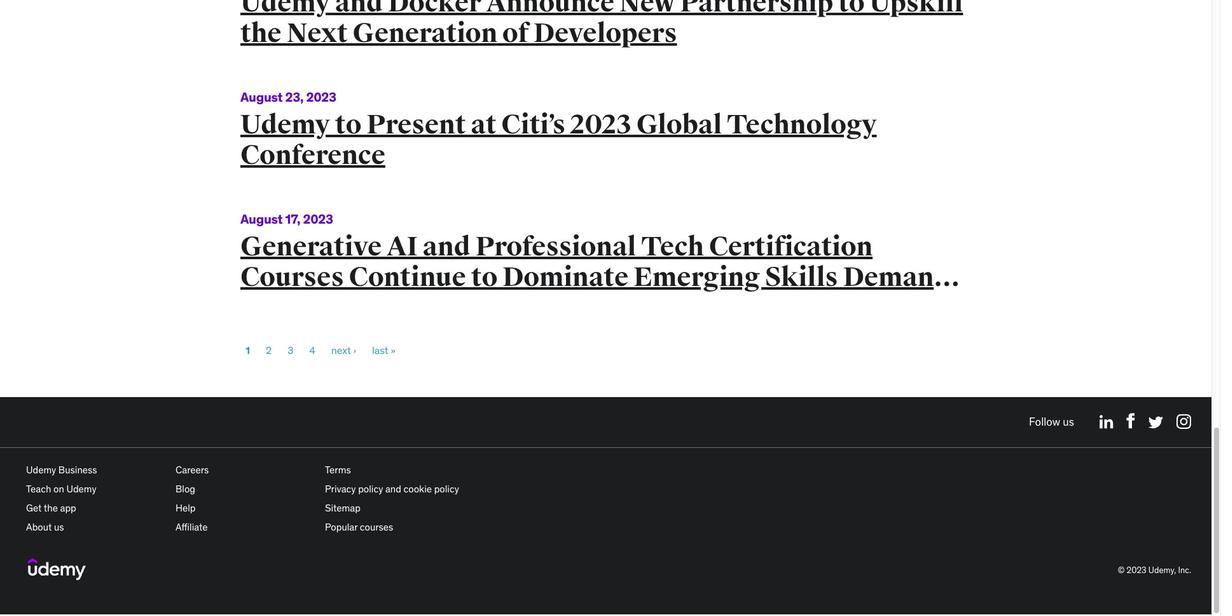Task type: locate. For each thing, give the bounding box(es) containing it.
follow us navigation
[[0, 398, 1212, 448]]

1 horizontal spatial to
[[471, 261, 498, 294]]

2 policy from the left
[[434, 483, 459, 496]]

navigation
[[240, 334, 404, 357]]

the inside the udemy and docker announce new partnership to upskill the next generation of developers
[[240, 17, 282, 49]]

the left next
[[240, 17, 282, 49]]

last »
[[372, 344, 396, 357]]

to inside the udemy and docker announce new partnership to upskill the next generation of developers
[[838, 0, 865, 19]]

teach on udemy link
[[26, 483, 96, 496]]

inc.
[[1178, 566, 1192, 576]]

august 23, 2023 udemy to present at citi's 2023 global technology conference
[[240, 89, 877, 172]]

2023 inside august 17, 2023 generative ai and professional tech certification courses continue to dominate emerging skills demand for professionals globally
[[303, 211, 333, 227]]

2 horizontal spatial to
[[838, 0, 865, 19]]

0 horizontal spatial us
[[54, 522, 64, 534]]

august inside august 23, 2023 udemy to present at citi's 2023 global technology conference
[[240, 89, 283, 105]]

4 link
[[310, 344, 315, 357]]

partnership
[[680, 0, 833, 19]]

tech
[[641, 231, 704, 263]]

1 horizontal spatial the
[[240, 17, 282, 49]]

august left the "17,"
[[240, 211, 283, 227]]

0 horizontal spatial to
[[335, 109, 362, 141]]

august inside august 17, 2023 generative ai and professional tech certification courses continue to dominate emerging skills demand for professionals globally
[[240, 211, 283, 227]]

us right about
[[54, 522, 64, 534]]

the
[[240, 17, 282, 49], [44, 503, 58, 515]]

popular
[[325, 522, 358, 534]]

emerging
[[634, 261, 760, 294]]

policy right privacy
[[358, 483, 383, 496]]

1 horizontal spatial policy
[[434, 483, 459, 496]]

2 august from the top
[[240, 211, 283, 227]]

0 horizontal spatial policy
[[358, 483, 383, 496]]

blog
[[176, 483, 195, 496]]

get the app
[[26, 503, 76, 515]]

1 horizontal spatial and
[[385, 483, 401, 496]]

1
[[246, 344, 250, 357]]

demand
[[843, 261, 951, 294]]

august left 23,
[[240, 89, 283, 105]]

skills
[[765, 261, 838, 294]]

next › link
[[331, 344, 356, 357]]

1 vertical spatial to
[[335, 109, 362, 141]]

privacy
[[325, 483, 356, 496]]

0 vertical spatial the
[[240, 17, 282, 49]]

business
[[58, 464, 97, 476]]

0 horizontal spatial and
[[335, 0, 383, 19]]

twitter logo image
[[1148, 417, 1164, 429]]

sitemap link
[[325, 503, 361, 515]]

dominate
[[503, 261, 629, 294]]

and inside august 17, 2023 generative ai and professional tech certification courses continue to dominate emerging skills demand for professionals globally
[[423, 231, 471, 263]]

1 horizontal spatial us
[[1063, 416, 1074, 430]]

certification
[[709, 231, 873, 263]]

1 august from the top
[[240, 89, 283, 105]]

policy
[[358, 483, 383, 496], [434, 483, 459, 496]]

2 vertical spatial to
[[471, 261, 498, 294]]

citi's
[[501, 109, 566, 141]]

august
[[240, 89, 283, 105], [240, 211, 283, 227]]

0 vertical spatial august
[[240, 89, 283, 105]]

to inside august 17, 2023 generative ai and professional tech certification courses continue to dominate emerging skills demand for professionals globally
[[471, 261, 498, 294]]

professional
[[475, 231, 636, 263]]

last » link
[[372, 344, 396, 357]]

the right get
[[44, 503, 58, 515]]

1 vertical spatial august
[[240, 211, 283, 227]]

policy right the cookie
[[434, 483, 459, 496]]

to
[[838, 0, 865, 19], [335, 109, 362, 141], [471, 261, 498, 294]]

2023
[[306, 89, 336, 105], [571, 109, 632, 141], [303, 211, 333, 227], [1127, 566, 1147, 576]]

us
[[1063, 416, 1074, 430], [54, 522, 64, 534]]

1 vertical spatial us
[[54, 522, 64, 534]]

us inside navigation
[[1063, 416, 1074, 430]]

terms link
[[325, 464, 351, 476]]

help link
[[176, 503, 196, 515]]

ai
[[387, 231, 418, 263]]

›
[[354, 344, 356, 357]]

generative
[[240, 231, 382, 263]]

us for follow us
[[1063, 416, 1074, 430]]

next ›
[[331, 344, 356, 357]]

4
[[310, 344, 315, 357]]

get
[[26, 503, 42, 515]]

udemy business
[[26, 464, 97, 476]]

linkedin logo image
[[1100, 415, 1114, 429]]

0 vertical spatial and
[[335, 0, 383, 19]]

app
[[60, 503, 76, 515]]

continue
[[349, 261, 466, 294]]

3
[[288, 344, 294, 357]]

teach
[[26, 483, 51, 496]]

teach on udemy
[[26, 483, 96, 496]]

last
[[372, 344, 388, 357]]

0 vertical spatial to
[[838, 0, 865, 19]]

2 link
[[266, 344, 272, 357]]

cookie
[[404, 483, 432, 496]]

august 17, 2023 generative ai and professional tech certification courses continue to dominate emerging skills demand for professionals globally
[[240, 211, 951, 324]]

follow
[[1029, 416, 1061, 430]]

and
[[335, 0, 383, 19], [423, 231, 471, 263], [385, 483, 401, 496]]

about us link
[[26, 522, 64, 534]]

professionals
[[283, 292, 457, 324]]

global
[[637, 109, 722, 141]]

1 vertical spatial and
[[423, 231, 471, 263]]

us for about us
[[54, 522, 64, 534]]

udemy,
[[1149, 566, 1176, 576]]

generation
[[353, 17, 498, 49]]

at
[[471, 109, 497, 141]]

new
[[619, 0, 675, 19]]

1 policy from the left
[[358, 483, 383, 496]]

udemy business link
[[26, 464, 97, 476]]

2 horizontal spatial and
[[423, 231, 471, 263]]

announce
[[486, 0, 614, 19]]

courses
[[360, 522, 393, 534]]

udemy
[[240, 0, 330, 19], [240, 109, 330, 141], [26, 464, 56, 476], [66, 483, 96, 496]]

august for udemy to present at citi's 2023 global technology conference
[[240, 89, 283, 105]]

affiliate
[[176, 522, 208, 534]]

us right follow
[[1063, 416, 1074, 430]]

2
[[266, 344, 272, 357]]

©
[[1118, 566, 1125, 576]]

0 horizontal spatial the
[[44, 503, 58, 515]]

0 vertical spatial us
[[1063, 416, 1074, 430]]

careers link
[[176, 464, 209, 476]]



Task type: describe. For each thing, give the bounding box(es) containing it.
sitemap
[[325, 503, 361, 515]]

popular courses
[[325, 522, 393, 534]]

next
[[287, 17, 348, 49]]

upskill
[[870, 0, 963, 19]]

careers
[[176, 464, 209, 476]]

popular courses link
[[325, 522, 393, 534]]

3 link
[[288, 344, 294, 357]]

blog link
[[176, 483, 195, 496]]

and inside the udemy and docker announce new partnership to upskill the next generation of developers
[[335, 0, 383, 19]]

next
[[331, 344, 351, 357]]

»
[[391, 344, 396, 357]]

17,
[[285, 211, 300, 227]]

developers
[[534, 17, 677, 49]]

1 link
[[246, 344, 250, 357]]

present
[[367, 109, 466, 141]]

2 vertical spatial and
[[385, 483, 401, 496]]

udemy logo image
[[28, 559, 86, 581]]

1 vertical spatial the
[[44, 503, 58, 515]]

conference
[[240, 139, 385, 172]]

about us
[[26, 522, 64, 534]]

facebook logo image
[[1127, 413, 1136, 429]]

udemy and docker announce new partnership to upskill the next generation of developers
[[240, 0, 963, 49]]

to inside august 23, 2023 udemy to present at citi's 2023 global technology conference
[[335, 109, 362, 141]]

august for generative ai and professional tech certification courses continue to dominate emerging skills demand for professionals globally
[[240, 211, 283, 227]]

© 2023 udemy, inc.
[[1118, 566, 1192, 576]]

of
[[502, 17, 529, 49]]

udemy inside august 23, 2023 udemy to present at citi's 2023 global technology conference
[[240, 109, 330, 141]]

23,
[[285, 89, 304, 105]]

technology
[[727, 109, 877, 141]]

follow us
[[1029, 416, 1074, 430]]

help
[[176, 503, 196, 515]]

globally
[[462, 292, 572, 324]]

udemy inside the udemy and docker announce new partnership to upskill the next generation of developers
[[240, 0, 330, 19]]

udemy and docker announce new partnership to upskill the next generation of developers link
[[240, 0, 971, 49]]

affiliate link
[[176, 522, 208, 534]]

about
[[26, 522, 52, 534]]

instagram logo image
[[1177, 415, 1192, 429]]

privacy policy and cookie policy link
[[325, 483, 459, 496]]

terms
[[325, 464, 351, 476]]

docker
[[388, 0, 481, 19]]

privacy policy and cookie policy
[[325, 483, 459, 496]]

get the app link
[[26, 503, 76, 515]]

for
[[240, 292, 278, 324]]

courses
[[240, 261, 344, 294]]

navigation containing 1
[[240, 334, 404, 357]]

on
[[53, 483, 64, 496]]



Task type: vqa. For each thing, say whether or not it's contained in the screenshot.
to within the the august 23, 2023 udemy to present at citi's 2023 global technology conference
yes



